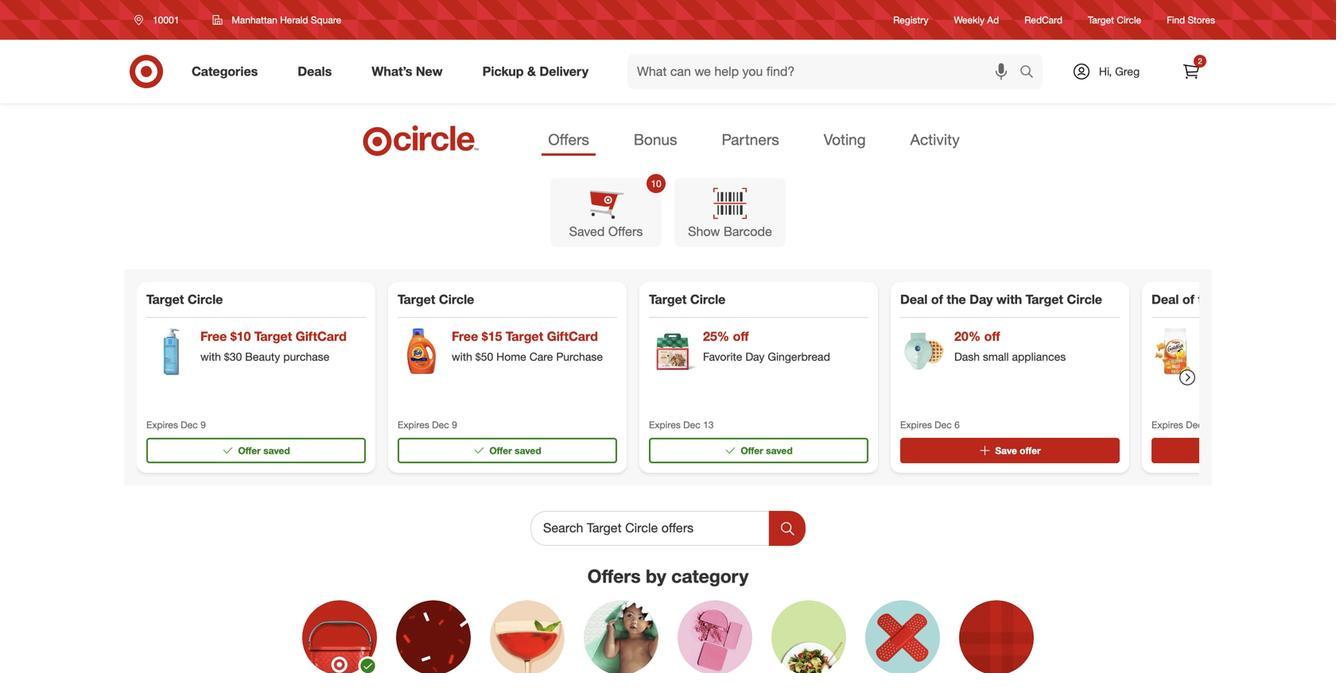 Task type: locate. For each thing, give the bounding box(es) containing it.
free inside free $15 target giftcard with $50 home care purchase
[[452, 329, 478, 345]]

1 horizontal spatial offer
[[490, 445, 512, 457]]

expires dec 9 down free $15 target giftcard  with $50 home care purchase image
[[398, 419, 457, 431]]

save
[[996, 445, 1018, 457]]

the for deal of the day with target circ
[[1199, 292, 1218, 308]]

0 horizontal spatial giftcard
[[296, 329, 347, 345]]

0 horizontal spatial the
[[947, 292, 967, 308]]

0 horizontal spatial of
[[932, 292, 944, 308]]

off
[[733, 329, 749, 345], [985, 329, 1001, 345]]

dec down free $15 target giftcard  with $50 home care purchase image
[[432, 419, 449, 431]]

1 dec from the left
[[181, 419, 198, 431]]

expires dec 13
[[649, 419, 714, 431]]

expires dec 6 for deal of the day with target circ
[[1152, 419, 1212, 431]]

the for deal of the day with target circle
[[947, 292, 967, 308]]

2 offer saved button from the left
[[398, 438, 617, 464]]

with left the circ
[[1248, 292, 1274, 308]]

target
[[1089, 14, 1115, 26], [146, 292, 184, 308], [398, 292, 436, 308], [649, 292, 687, 308], [1026, 292, 1064, 308], [1278, 292, 1315, 308], [254, 329, 292, 345], [506, 329, 544, 345]]

the up 20% off  select cookies & crackers "image" in the right of the page
[[1199, 292, 1218, 308]]

find stores link
[[1167, 13, 1216, 27]]

target circle up free $10 target giftcard  with $30 beauty purchase image
[[146, 292, 223, 308]]

offers down delivery
[[548, 130, 590, 149]]

1 saved from the left
[[263, 445, 290, 457]]

2 free from the left
[[452, 329, 478, 345]]

giftcard inside free $15 target giftcard with $50 home care purchase
[[547, 329, 598, 345]]

0 horizontal spatial offer
[[238, 445, 261, 457]]

dec down 20% off  select cookies & crackers "image" in the right of the page
[[1187, 419, 1204, 431]]

1 offer saved from the left
[[238, 445, 290, 457]]

gingerbread
[[768, 350, 831, 364]]

2 vertical spatial offers
[[588, 566, 641, 588]]

target left the circ
[[1278, 292, 1315, 308]]

1 deal from the left
[[901, 292, 928, 308]]

target circle up free $15 target giftcard  with $50 home care purchase image
[[398, 292, 474, 308]]

giftcard inside free $10 target giftcard with $30 beauty purchase
[[296, 329, 347, 345]]

2 6 from the left
[[1206, 419, 1212, 431]]

bonus link
[[628, 126, 684, 156]]

1 horizontal spatial expires dec 9
[[398, 419, 457, 431]]

2 deal from the left
[[1152, 292, 1180, 308]]

2 off from the left
[[985, 329, 1001, 345]]

1 horizontal spatial deal
[[1152, 292, 1180, 308]]

dec for 25% off
[[684, 419, 701, 431]]

2 horizontal spatial saved
[[766, 445, 793, 457]]

save offer
[[996, 445, 1041, 457]]

offer
[[238, 445, 261, 457], [490, 445, 512, 457], [741, 445, 764, 457]]

with left $50
[[452, 350, 473, 364]]

with inside free $15 target giftcard with $50 home care purchase
[[452, 350, 473, 364]]

offers link
[[542, 126, 596, 156]]

expires dec 6 down 20% off dash small appliances image
[[901, 419, 960, 431]]

new
[[416, 64, 443, 79]]

of up 20% off dash small appliances image
[[932, 292, 944, 308]]

0 horizontal spatial expires dec 6
[[901, 419, 960, 431]]

free $15 target giftcard  with $50 home care purchase image
[[398, 328, 446, 376]]

target inside "link"
[[1089, 14, 1115, 26]]

1 vertical spatial offers
[[609, 224, 643, 240]]

off inside 20% off dash small appliances
[[985, 329, 1001, 345]]

offer
[[1020, 445, 1041, 457]]

with
[[997, 292, 1023, 308], [1248, 292, 1274, 308], [201, 350, 221, 364], [452, 350, 473, 364]]

2 expires dec 6 from the left
[[1152, 419, 1212, 431]]

bonus
[[634, 130, 678, 149]]

1 9 from the left
[[201, 419, 206, 431]]

2 9 from the left
[[452, 419, 457, 431]]

0 horizontal spatial off
[[733, 329, 749, 345]]

0 horizontal spatial day
[[746, 350, 765, 364]]

expires down 20% off  select cookies & crackers "image" in the right of the page
[[1152, 419, 1184, 431]]

expires dec 9 down free $10 target giftcard  with $30 beauty purchase image
[[146, 419, 206, 431]]

with up 20% off dash small appliances
[[997, 292, 1023, 308]]

free $15 target giftcard with $50 home care purchase
[[452, 329, 603, 364]]

target inside free $10 target giftcard with $30 beauty purchase
[[254, 329, 292, 345]]

the up 20%
[[947, 292, 967, 308]]

0 horizontal spatial expires dec 9
[[146, 419, 206, 431]]

10001 button
[[124, 6, 196, 34]]

2 expires from the left
[[398, 419, 430, 431]]

dec down free $10 target giftcard  with $30 beauty purchase image
[[181, 419, 198, 431]]

day
[[970, 292, 993, 308], [1222, 292, 1245, 308], [746, 350, 765, 364]]

with left $30 on the left of page
[[201, 350, 221, 364]]

target circle up 25%
[[649, 292, 726, 308]]

0 horizontal spatial free
[[201, 329, 227, 345]]

registry
[[894, 14, 929, 26]]

dec left 13
[[684, 419, 701, 431]]

0 vertical spatial offers
[[548, 130, 590, 149]]

offer for off
[[741, 445, 764, 457]]

1 horizontal spatial 9
[[452, 419, 457, 431]]

target up hi,
[[1089, 14, 1115, 26]]

with for circ
[[1248, 292, 1274, 308]]

2 horizontal spatial day
[[1222, 292, 1245, 308]]

hi, greg
[[1100, 64, 1140, 78]]

0 horizontal spatial 9
[[201, 419, 206, 431]]

offers left by
[[588, 566, 641, 588]]

saved
[[569, 224, 605, 240]]

dec
[[181, 419, 198, 431], [432, 419, 449, 431], [684, 419, 701, 431], [935, 419, 952, 431], [1187, 419, 1204, 431]]

target up appliances
[[1026, 292, 1064, 308]]

deal up 20% off  select cookies & crackers "image" in the right of the page
[[1152, 292, 1180, 308]]

giftcard up the purchase
[[547, 329, 598, 345]]

1 free from the left
[[201, 329, 227, 345]]

offer saved button for $15
[[398, 438, 617, 464]]

5 expires from the left
[[1152, 419, 1184, 431]]

deal
[[901, 292, 928, 308], [1152, 292, 1180, 308]]

2 dec from the left
[[432, 419, 449, 431]]

1 6 from the left
[[955, 419, 960, 431]]

offer for $15
[[490, 445, 512, 457]]

target up free $10 target giftcard  with $30 beauty purchase image
[[146, 292, 184, 308]]

20% off dash small appliances
[[955, 329, 1066, 364]]

1 horizontal spatial giftcard
[[547, 329, 598, 345]]

1 offer from the left
[[238, 445, 261, 457]]

4 expires from the left
[[901, 419, 932, 431]]

25% off favorite day gingerbread
[[703, 329, 831, 364]]

1 of from the left
[[932, 292, 944, 308]]

2 horizontal spatial offer
[[741, 445, 764, 457]]

0 horizontal spatial offer saved
[[238, 445, 290, 457]]

offer saved for off
[[741, 445, 793, 457]]

circ
[[1319, 292, 1337, 308]]

stores
[[1188, 14, 1216, 26]]

2 giftcard from the left
[[547, 329, 598, 345]]

expires dec 6 down 20% off  select cookies & crackers "image" in the right of the page
[[1152, 419, 1212, 431]]

pickup
[[483, 64, 524, 79]]

1 giftcard from the left
[[296, 329, 347, 345]]

offers
[[548, 130, 590, 149], [609, 224, 643, 240], [588, 566, 641, 588]]

of up 20% off  select cookies & crackers "image" in the right of the page
[[1183, 292, 1195, 308]]

offer saved button for off
[[649, 438, 869, 464]]

2 saved from the left
[[515, 445, 542, 457]]

2 the from the left
[[1199, 292, 1218, 308]]

expires dec 9
[[146, 419, 206, 431], [398, 419, 457, 431]]

2 offer from the left
[[490, 445, 512, 457]]

1 horizontal spatial of
[[1183, 292, 1195, 308]]

3 saved from the left
[[766, 445, 793, 457]]

offers right saved
[[609, 224, 643, 240]]

target up beauty
[[254, 329, 292, 345]]

1 the from the left
[[947, 292, 967, 308]]

target circle link
[[1089, 13, 1142, 27]]

1 off from the left
[[733, 329, 749, 345]]

offer saved for $10
[[238, 445, 290, 457]]

2 expires dec 9 from the left
[[398, 419, 457, 431]]

expires down free $15 target giftcard  with $50 home care purchase image
[[398, 419, 430, 431]]

3 expires from the left
[[649, 419, 681, 431]]

manhattan
[[232, 14, 277, 26]]

3 offer saved from the left
[[741, 445, 793, 457]]

target circle for 25% off
[[649, 292, 726, 308]]

target circle up hi, greg
[[1089, 14, 1142, 26]]

saved for off
[[766, 445, 793, 457]]

of for deal of the day with target circ
[[1183, 292, 1195, 308]]

free inside free $10 target giftcard with $30 beauty purchase
[[201, 329, 227, 345]]

1 horizontal spatial free
[[452, 329, 478, 345]]

saved
[[263, 445, 290, 457], [515, 445, 542, 457], [766, 445, 793, 457]]

expires for free $10 target giftcard
[[146, 419, 178, 431]]

deal up 20% off dash small appliances image
[[901, 292, 928, 308]]

expires dec 6
[[901, 419, 960, 431], [1152, 419, 1212, 431]]

0 horizontal spatial saved
[[263, 445, 290, 457]]

2 link
[[1174, 54, 1209, 89]]

purchase
[[283, 350, 330, 364]]

show barcode button
[[675, 178, 786, 247]]

giftcard up purchase
[[296, 329, 347, 345]]

offer saved
[[238, 445, 290, 457], [490, 445, 542, 457], [741, 445, 793, 457]]

free for free $10 target giftcard
[[201, 329, 227, 345]]

free left $10
[[201, 329, 227, 345]]

target up home
[[506, 329, 544, 345]]

None text field
[[531, 512, 769, 547]]

4 dec from the left
[[935, 419, 952, 431]]

hi,
[[1100, 64, 1113, 78]]

2 horizontal spatial offer saved button
[[649, 438, 869, 464]]

free $10 target giftcard with $30 beauty purchase
[[201, 329, 347, 364]]

free for free $15 target giftcard
[[452, 329, 478, 345]]

6
[[955, 419, 960, 431], [1206, 419, 1212, 431]]

1 horizontal spatial offer saved
[[490, 445, 542, 457]]

with inside free $10 target giftcard with $30 beauty purchase
[[201, 350, 221, 364]]

giftcard
[[296, 329, 347, 345], [547, 329, 598, 345]]

free left $15
[[452, 329, 478, 345]]

2 of from the left
[[1183, 292, 1195, 308]]

circle
[[1117, 14, 1142, 26], [188, 292, 223, 308], [439, 292, 474, 308], [691, 292, 726, 308], [1067, 292, 1103, 308]]

offer saved for $15
[[490, 445, 542, 457]]

delivery
[[540, 64, 589, 79]]

1 horizontal spatial 6
[[1206, 419, 1212, 431]]

1 horizontal spatial off
[[985, 329, 1001, 345]]

what's
[[372, 64, 413, 79]]

1 offer saved button from the left
[[146, 438, 366, 464]]

1 expires dec 9 from the left
[[146, 419, 206, 431]]

expires down 20% off dash small appliances image
[[901, 419, 932, 431]]

1 horizontal spatial day
[[970, 292, 993, 308]]

giftcard for free $15 target giftcard
[[547, 329, 598, 345]]

off up small
[[985, 329, 1001, 345]]

9
[[201, 419, 206, 431], [452, 419, 457, 431]]

off right 25%
[[733, 329, 749, 345]]

2 offer saved from the left
[[490, 445, 542, 457]]

1 horizontal spatial expires dec 6
[[1152, 419, 1212, 431]]

0 horizontal spatial offer saved button
[[146, 438, 366, 464]]

1 expires dec 6 from the left
[[901, 419, 960, 431]]

3 offer saved button from the left
[[649, 438, 869, 464]]

dec up save offer button
[[935, 419, 952, 431]]

offer saved button for $10
[[146, 438, 366, 464]]

3 dec from the left
[[684, 419, 701, 431]]

deal of the day with target circ
[[1152, 292, 1337, 308]]

expires down free $10 target giftcard  with $30 beauty purchase image
[[146, 419, 178, 431]]

manhattan herald square button
[[202, 6, 352, 34]]

2 horizontal spatial offer saved
[[741, 445, 793, 457]]

day for circle
[[970, 292, 993, 308]]

1 horizontal spatial offer saved button
[[398, 438, 617, 464]]

target up '25% off favorite day gingerbread' image
[[649, 292, 687, 308]]

3 offer from the left
[[741, 445, 764, 457]]

target circle
[[1089, 14, 1142, 26], [146, 292, 223, 308], [398, 292, 474, 308], [649, 292, 726, 308]]

20% off  select cookies & crackers image
[[1152, 328, 1200, 376]]

1 expires from the left
[[146, 419, 178, 431]]

expires left 13
[[649, 419, 681, 431]]

with for beauty
[[201, 350, 221, 364]]

giftcard for free $10 target giftcard
[[296, 329, 347, 345]]

1 horizontal spatial the
[[1199, 292, 1218, 308]]

$50
[[476, 350, 494, 364]]

off for 25% off
[[733, 329, 749, 345]]

free
[[201, 329, 227, 345], [452, 329, 478, 345]]

&
[[528, 64, 536, 79]]

1 horizontal spatial saved
[[515, 445, 542, 457]]

0 horizontal spatial deal
[[901, 292, 928, 308]]

What can we help you find? suggestions appear below search field
[[628, 54, 1024, 89]]

0 horizontal spatial 6
[[955, 419, 960, 431]]

show barcode
[[688, 224, 773, 240]]

$15
[[482, 329, 502, 345]]

with for circle
[[997, 292, 1023, 308]]

weekly ad
[[954, 14, 1000, 26]]

off inside "25% off favorite day gingerbread"
[[733, 329, 749, 345]]



Task type: vqa. For each thing, say whether or not it's contained in the screenshot.
off within the 20% off Dash small appliances
yes



Task type: describe. For each thing, give the bounding box(es) containing it.
weekly ad link
[[954, 13, 1000, 27]]

registry link
[[894, 13, 929, 27]]

favorite
[[703, 350, 743, 364]]

with for home
[[452, 350, 473, 364]]

target circle logo image
[[361, 124, 482, 158]]

5 dec from the left
[[1187, 419, 1204, 431]]

what's new
[[372, 64, 443, 79]]

off for 20% off
[[985, 329, 1001, 345]]

pickup & delivery link
[[469, 54, 609, 89]]

dec for 20% off
[[935, 419, 952, 431]]

20%
[[955, 329, 981, 345]]

small
[[983, 350, 1009, 364]]

search
[[1013, 65, 1051, 81]]

barcode
[[724, 224, 773, 240]]

target up free $15 target giftcard  with $50 home care purchase image
[[398, 292, 436, 308]]

by
[[646, 566, 667, 588]]

redcard link
[[1025, 13, 1063, 27]]

13
[[703, 419, 714, 431]]

partners link
[[716, 126, 786, 156]]

home
[[497, 350, 527, 364]]

categories
[[192, 64, 258, 79]]

dec for free $15 target giftcard
[[432, 419, 449, 431]]

offer for $10
[[238, 445, 261, 457]]

deal of the day with target circle
[[901, 292, 1103, 308]]

6 for deal of the day with target circ
[[1206, 419, 1212, 431]]

herald
[[280, 14, 308, 26]]

$10
[[231, 329, 251, 345]]

6 for deal of the day with target circle
[[955, 419, 960, 431]]

voting
[[824, 130, 866, 149]]

appliances
[[1013, 350, 1066, 364]]

purchase
[[556, 350, 603, 364]]

expires dec 6 for deal of the day with target circle
[[901, 419, 960, 431]]

beauty
[[245, 350, 280, 364]]

care
[[530, 350, 553, 364]]

pickup & delivery
[[483, 64, 589, 79]]

25%
[[703, 329, 730, 345]]

offers by category
[[588, 566, 749, 588]]

square
[[311, 14, 342, 26]]

free $10 target giftcard  with $30 beauty purchase image
[[146, 328, 194, 376]]

saved offers
[[569, 224, 643, 240]]

dash
[[955, 350, 980, 364]]

2
[[1199, 56, 1203, 66]]

show
[[688, 224, 720, 240]]

day inside "25% off favorite day gingerbread"
[[746, 350, 765, 364]]

dec for free $10 target giftcard
[[181, 419, 198, 431]]

category
[[672, 566, 749, 588]]

circle for 25% off
[[691, 292, 726, 308]]

save offer button
[[901, 438, 1120, 464]]

deal for deal of the day with target circle
[[901, 292, 928, 308]]

deals link
[[284, 54, 352, 89]]

greg
[[1116, 64, 1140, 78]]

circle for free $15 target giftcard
[[439, 292, 474, 308]]

ad
[[988, 14, 1000, 26]]

expires dec 9 for free $10 target giftcard
[[146, 419, 206, 431]]

partners
[[722, 130, 780, 149]]

activity
[[911, 130, 960, 149]]

20% off dash small appliances image
[[901, 328, 948, 376]]

saved for $15
[[515, 445, 542, 457]]

activity link
[[904, 126, 967, 156]]

circle for free $10 target giftcard
[[188, 292, 223, 308]]

expires for 20% off
[[901, 419, 932, 431]]

saved for $10
[[263, 445, 290, 457]]

target circle for free $15 target giftcard
[[398, 292, 474, 308]]

10001
[[153, 14, 179, 26]]

$30
[[224, 350, 242, 364]]

target circle for free $10 target giftcard
[[146, 292, 223, 308]]

redcard
[[1025, 14, 1063, 26]]

categories link
[[178, 54, 278, 89]]

9 for free $10 target giftcard
[[201, 419, 206, 431]]

expires for free $15 target giftcard
[[398, 419, 430, 431]]

9 for free $15 target giftcard
[[452, 419, 457, 431]]

what's new link
[[358, 54, 463, 89]]

10
[[651, 178, 662, 190]]

expires dec 9 for free $15 target giftcard
[[398, 419, 457, 431]]

expires for 25% off
[[649, 419, 681, 431]]

find
[[1167, 14, 1186, 26]]

deals
[[298, 64, 332, 79]]

search button
[[1013, 54, 1051, 92]]

25% off favorite day gingerbread image
[[649, 328, 697, 376]]

deal for deal of the day with target circ
[[1152, 292, 1180, 308]]

circle inside "target circle" "link"
[[1117, 14, 1142, 26]]

manhattan herald square
[[232, 14, 342, 26]]

offers for offers by category
[[588, 566, 641, 588]]

offers for offers
[[548, 130, 590, 149]]

of for deal of the day with target circle
[[932, 292, 944, 308]]

day for circ
[[1222, 292, 1245, 308]]

voting link
[[818, 126, 873, 156]]

target inside free $15 target giftcard with $50 home care purchase
[[506, 329, 544, 345]]

weekly
[[954, 14, 985, 26]]

find stores
[[1167, 14, 1216, 26]]



